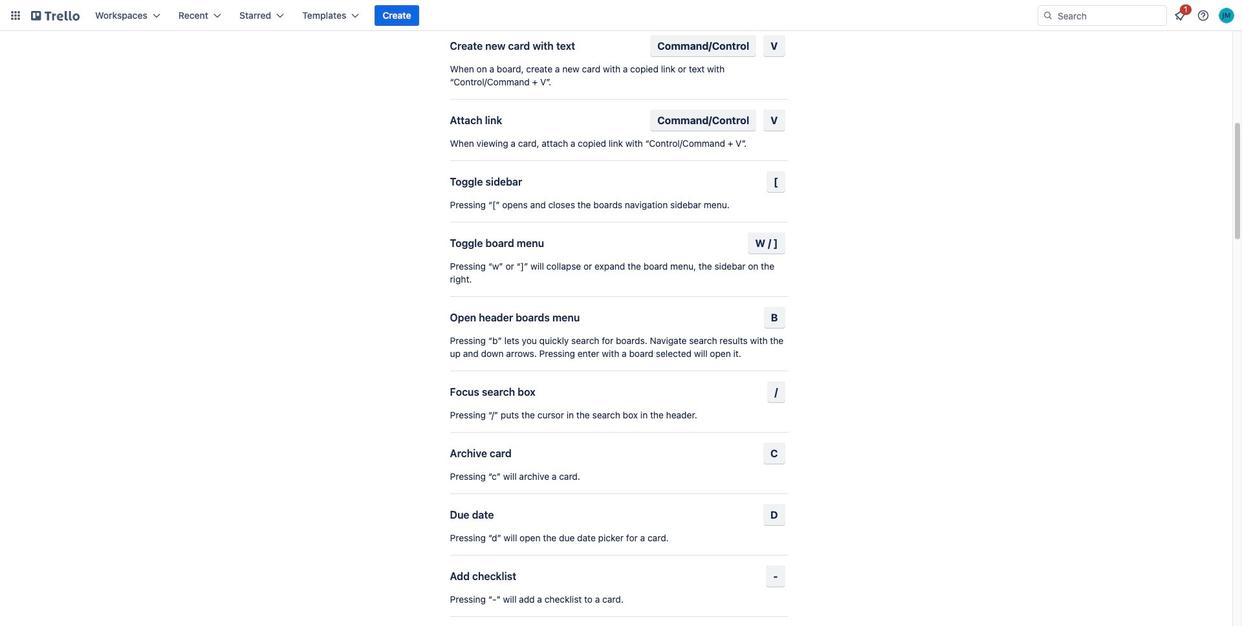 Task type: describe. For each thing, give the bounding box(es) containing it.
primary element
[[0, 0, 1243, 31]]

Search field
[[1054, 6, 1167, 25]]

search image
[[1043, 10, 1054, 21]]



Task type: locate. For each thing, give the bounding box(es) containing it.
jeremy miller (jeremymiller198) image
[[1219, 8, 1235, 23]]

back to home image
[[31, 5, 80, 26]]

1 notification image
[[1173, 8, 1188, 23]]

open information menu image
[[1197, 9, 1210, 22]]



Task type: vqa. For each thing, say whether or not it's contained in the screenshot.
'click.'
no



